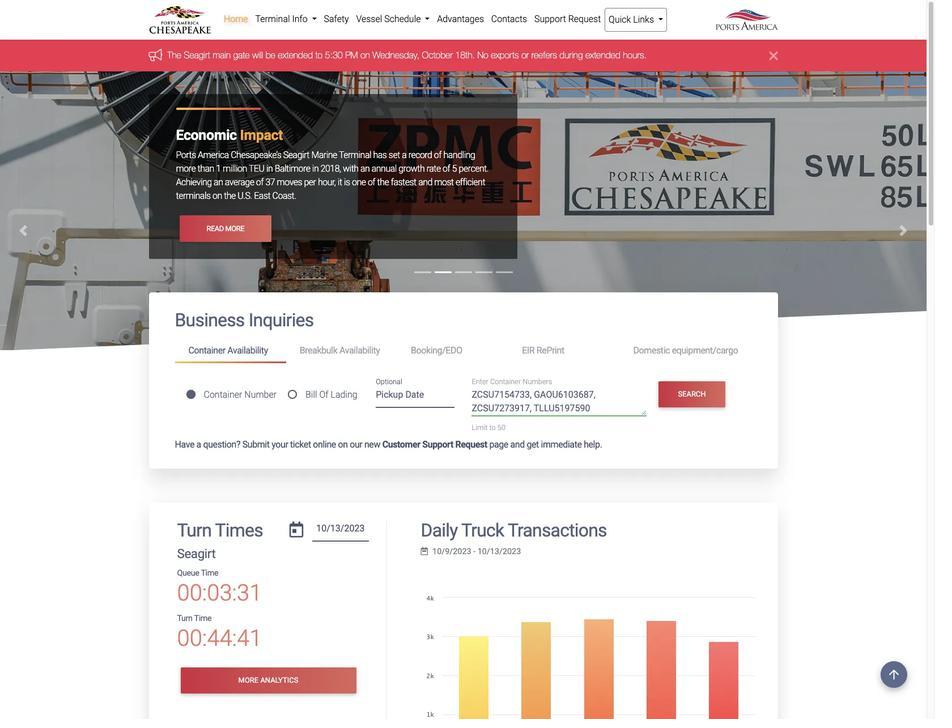Task type: vqa. For each thing, say whether or not it's contained in the screenshot.
middle the "your"
no



Task type: locate. For each thing, give the bounding box(es) containing it.
of
[[320, 389, 329, 400]]

1 vertical spatial to
[[490, 424, 496, 432]]

domestic equipment/cargo link
[[620, 341, 752, 362]]

0 horizontal spatial to
[[315, 50, 322, 60]]

per
[[304, 177, 316, 188]]

0 horizontal spatial an
[[214, 177, 223, 188]]

pm
[[345, 50, 358, 60]]

container right enter
[[491, 378, 521, 386]]

2 turn from the top
[[177, 614, 193, 624]]

0 vertical spatial terminal
[[255, 14, 290, 24]]

of right one
[[368, 177, 376, 188]]

an right with
[[361, 164, 370, 174]]

main
[[213, 50, 231, 60]]

1 vertical spatial a
[[197, 439, 201, 450]]

home
[[224, 14, 248, 24]]

achieving
[[176, 177, 212, 188]]

0 vertical spatial a
[[402, 150, 407, 161]]

breakbulk availability
[[300, 345, 380, 356]]

a inside ports america chesapeake's seagirt marine terminal has set a record of handling more than 1 million teu in baltimore in 2018,                         with an annual growth rate of 5 percent. achieving an average of 37 moves per hour, it is one of the fastest and most efficient terminals on the u.s. east coast.
[[402, 150, 407, 161]]

0 horizontal spatial and
[[419, 177, 433, 188]]

enter
[[472, 378, 489, 386]]

business
[[175, 310, 245, 331]]

to inside alert
[[315, 50, 322, 60]]

seagirt
[[184, 50, 210, 60], [283, 150, 310, 161], [177, 547, 216, 562]]

queue
[[177, 569, 199, 578]]

1 vertical spatial time
[[194, 614, 212, 624]]

links
[[634, 14, 655, 25]]

2 availability from the left
[[340, 345, 380, 356]]

seagirt right the
[[184, 50, 210, 60]]

seagirt inside ports america chesapeake's seagirt marine terminal has set a record of handling more than 1 million teu in baltimore in 2018,                         with an annual growth rate of 5 percent. achieving an average of 37 moves per hour, it is one of the fastest and most efficient terminals on the u.s. east coast.
[[283, 150, 310, 161]]

0 horizontal spatial request
[[456, 439, 488, 450]]

average
[[225, 177, 254, 188]]

1 horizontal spatial terminal
[[339, 150, 372, 161]]

5
[[452, 164, 457, 174]]

availability
[[228, 345, 268, 356], [340, 345, 380, 356]]

more right read on the top left of page
[[225, 224, 244, 233]]

seagirt up "baltimore"
[[283, 150, 310, 161]]

0 vertical spatial support
[[535, 14, 566, 24]]

request inside main content
[[456, 439, 488, 450]]

more analytics
[[239, 677, 299, 685]]

1 horizontal spatial in
[[312, 164, 319, 174]]

0 horizontal spatial on
[[213, 191, 222, 202]]

terminal info
[[255, 14, 310, 24]]

and down rate
[[419, 177, 433, 188]]

1 horizontal spatial and
[[511, 439, 525, 450]]

0 vertical spatial time
[[201, 569, 218, 578]]

an down 1
[[214, 177, 223, 188]]

bullhorn image
[[149, 49, 167, 61]]

eir
[[522, 345, 535, 356]]

the down annual on the left
[[377, 177, 389, 188]]

request left quick
[[569, 14, 601, 24]]

during
[[560, 50, 583, 60]]

container left number
[[204, 389, 242, 400]]

0 horizontal spatial availability
[[228, 345, 268, 356]]

1 vertical spatial turn
[[177, 614, 193, 624]]

is
[[344, 177, 350, 188]]

request
[[569, 14, 601, 24], [456, 439, 488, 450]]

1 vertical spatial request
[[456, 439, 488, 450]]

page
[[490, 439, 509, 450]]

on right terminals on the left
[[213, 191, 222, 202]]

extended right during
[[586, 50, 621, 60]]

1 turn from the top
[[177, 520, 212, 541]]

submit
[[243, 439, 270, 450]]

optional
[[376, 378, 403, 386]]

main content
[[140, 293, 787, 720]]

container number
[[204, 389, 277, 400]]

on inside ports america chesapeake's seagirt marine terminal has set a record of handling more than 1 million teu in baltimore in 2018,                         with an annual growth rate of 5 percent. achieving an average of 37 moves per hour, it is one of the fastest and most efficient terminals on the u.s. east coast.
[[213, 191, 222, 202]]

more
[[176, 164, 196, 174]]

1 in from the left
[[266, 164, 273, 174]]

contacts
[[492, 14, 528, 24]]

0 vertical spatial turn
[[177, 520, 212, 541]]

numbers
[[523, 378, 553, 386]]

on left our on the bottom left
[[338, 439, 348, 450]]

in right teu
[[266, 164, 273, 174]]

extended
[[278, 50, 313, 60], [586, 50, 621, 60]]

request down limit
[[456, 439, 488, 450]]

and left get on the right
[[511, 439, 525, 450]]

turn time 00:44:41
[[177, 614, 262, 652]]

a right have
[[197, 439, 201, 450]]

the
[[377, 177, 389, 188], [224, 191, 236, 202]]

have
[[175, 439, 195, 450]]

the left u.s.
[[224, 191, 236, 202]]

will
[[252, 50, 263, 60]]

calendar week image
[[421, 548, 428, 556]]

support request
[[535, 14, 601, 24]]

terminal up with
[[339, 150, 372, 161]]

1 horizontal spatial availability
[[340, 345, 380, 356]]

0 vertical spatial on
[[360, 50, 370, 60]]

10/9/2023
[[433, 547, 472, 557]]

0 horizontal spatial in
[[266, 164, 273, 174]]

1 vertical spatial terminal
[[339, 150, 372, 161]]

2 horizontal spatial on
[[360, 50, 370, 60]]

turn up 00:44:41
[[177, 614, 193, 624]]

the seagirt main gate will be extended to 5:30 pm on wednesday, october 18th.  no exports or reefers during extended hours.
[[167, 50, 647, 60]]

queue time 00:03:31
[[177, 569, 262, 607]]

no
[[478, 50, 489, 60]]

with
[[343, 164, 359, 174]]

2 vertical spatial container
[[204, 389, 242, 400]]

search
[[679, 390, 706, 399]]

in up per
[[312, 164, 319, 174]]

one
[[352, 177, 366, 188]]

1 vertical spatial more
[[239, 677, 259, 685]]

1 horizontal spatial an
[[361, 164, 370, 174]]

in
[[266, 164, 273, 174], [312, 164, 319, 174]]

None text field
[[312, 520, 369, 542]]

or
[[522, 50, 529, 60]]

turn inside the turn time 00:44:41
[[177, 614, 193, 624]]

hour,
[[318, 177, 336, 188]]

1 vertical spatial seagirt
[[283, 150, 310, 161]]

close image
[[770, 49, 778, 63]]

chesapeake's
[[231, 150, 282, 161]]

read more
[[207, 224, 244, 233]]

0 vertical spatial to
[[315, 50, 322, 60]]

domestic equipment/cargo
[[634, 345, 739, 356]]

availability down business inquiries
[[228, 345, 268, 356]]

1 horizontal spatial extended
[[586, 50, 621, 60]]

daily
[[421, 520, 458, 541]]

to left 5:30
[[315, 50, 322, 60]]

info
[[292, 14, 308, 24]]

time up 00:44:41
[[194, 614, 212, 624]]

container down business
[[189, 345, 226, 356]]

breakbulk
[[300, 345, 338, 356]]

1 vertical spatial on
[[213, 191, 222, 202]]

gate
[[233, 50, 250, 60]]

0 horizontal spatial terminal
[[255, 14, 290, 24]]

1 extended from the left
[[278, 50, 313, 60]]

1 horizontal spatial to
[[490, 424, 496, 432]]

1 horizontal spatial request
[[569, 14, 601, 24]]

percent.
[[459, 164, 489, 174]]

extended right be
[[278, 50, 313, 60]]

2 extended from the left
[[586, 50, 621, 60]]

1 horizontal spatial the
[[377, 177, 389, 188]]

turn times
[[177, 520, 263, 541]]

seagirt up queue
[[177, 547, 216, 562]]

and
[[419, 177, 433, 188], [511, 439, 525, 450]]

search button
[[659, 381, 726, 408]]

an
[[361, 164, 370, 174], [214, 177, 223, 188]]

0 horizontal spatial the
[[224, 191, 236, 202]]

availability right breakbulk
[[340, 345, 380, 356]]

a right set
[[402, 150, 407, 161]]

it
[[338, 177, 342, 188]]

turn
[[177, 520, 212, 541], [177, 614, 193, 624]]

to left "50"
[[490, 424, 496, 432]]

analytics
[[261, 677, 299, 685]]

0 horizontal spatial support
[[423, 439, 454, 450]]

fastest
[[391, 177, 417, 188]]

new
[[365, 439, 381, 450]]

1 vertical spatial an
[[214, 177, 223, 188]]

impact
[[240, 127, 283, 144]]

00:03:31
[[177, 580, 262, 607]]

0 vertical spatial more
[[225, 224, 244, 233]]

terminal left info
[[255, 14, 290, 24]]

1 horizontal spatial on
[[338, 439, 348, 450]]

50
[[498, 424, 506, 432]]

availability for breakbulk availability
[[340, 345, 380, 356]]

1 availability from the left
[[228, 345, 268, 356]]

0 vertical spatial seagirt
[[184, 50, 210, 60]]

0 vertical spatial and
[[419, 177, 433, 188]]

more analytics link
[[181, 668, 356, 694]]

your
[[272, 439, 288, 450]]

support
[[535, 14, 566, 24], [423, 439, 454, 450]]

daily truck transactions
[[421, 520, 607, 541]]

time right queue
[[201, 569, 218, 578]]

teu
[[249, 164, 265, 174]]

0 horizontal spatial a
[[197, 439, 201, 450]]

turn up queue
[[177, 520, 212, 541]]

more left analytics
[[239, 677, 259, 685]]

on right pm
[[360, 50, 370, 60]]

2 in from the left
[[312, 164, 319, 174]]

efficient
[[456, 177, 485, 188]]

time inside the turn time 00:44:41
[[194, 614, 212, 624]]

time inside queue time 00:03:31
[[201, 569, 218, 578]]

0 horizontal spatial extended
[[278, 50, 313, 60]]

0 vertical spatial the
[[377, 177, 389, 188]]

support right customer
[[423, 439, 454, 450]]

economic engine image
[[0, 72, 927, 472]]

most
[[435, 177, 454, 188]]

support up 'reefers'
[[535, 14, 566, 24]]

bill
[[306, 389, 317, 400]]

exports
[[491, 50, 519, 60]]

availability for container availability
[[228, 345, 268, 356]]

1 horizontal spatial a
[[402, 150, 407, 161]]

1 vertical spatial the
[[224, 191, 236, 202]]

0 vertical spatial container
[[189, 345, 226, 356]]

1 vertical spatial and
[[511, 439, 525, 450]]

times
[[215, 520, 263, 541]]

Optional text field
[[376, 386, 455, 408]]

container
[[189, 345, 226, 356], [491, 378, 521, 386], [204, 389, 242, 400]]



Task type: describe. For each thing, give the bounding box(es) containing it.
hours.
[[623, 50, 647, 60]]

moves
[[277, 177, 302, 188]]

economic
[[176, 127, 237, 144]]

turn for turn times
[[177, 520, 212, 541]]

lading
[[331, 389, 358, 400]]

rate
[[427, 164, 441, 174]]

and inside main content
[[511, 439, 525, 450]]

container availability link
[[175, 341, 286, 363]]

home link
[[220, 8, 252, 31]]

0 vertical spatial request
[[569, 14, 601, 24]]

2 vertical spatial on
[[338, 439, 348, 450]]

37
[[266, 177, 275, 188]]

quick
[[609, 14, 631, 25]]

eir reprint
[[522, 345, 565, 356]]

calendar day image
[[290, 522, 304, 538]]

question?
[[203, 439, 241, 450]]

the
[[167, 50, 181, 60]]

schedule
[[385, 14, 421, 24]]

to inside main content
[[490, 424, 496, 432]]

america
[[198, 150, 229, 161]]

limit
[[472, 424, 488, 432]]

u.s.
[[238, 191, 252, 202]]

turn for turn time 00:44:41
[[177, 614, 193, 624]]

booking/edo link
[[398, 341, 509, 362]]

than
[[198, 164, 214, 174]]

customer support request link
[[383, 439, 488, 450]]

be
[[266, 50, 275, 60]]

help.
[[584, 439, 603, 450]]

vessel schedule link
[[353, 8, 434, 31]]

time for 00:03:31
[[201, 569, 218, 578]]

handling
[[444, 150, 475, 161]]

wednesday,
[[373, 50, 419, 60]]

container for container availability
[[189, 345, 226, 356]]

container for container number
[[204, 389, 242, 400]]

record
[[409, 150, 432, 161]]

coast.
[[273, 191, 296, 202]]

ticket
[[290, 439, 311, 450]]

equipment/cargo
[[672, 345, 739, 356]]

annual
[[372, 164, 397, 174]]

5:30
[[325, 50, 343, 60]]

0 vertical spatial an
[[361, 164, 370, 174]]

1 horizontal spatial support
[[535, 14, 566, 24]]

quick links link
[[605, 8, 668, 32]]

million
[[223, 164, 247, 174]]

time for 00:44:41
[[194, 614, 212, 624]]

main content containing 00:03:31
[[140, 293, 787, 720]]

quick links
[[609, 14, 657, 25]]

immediate
[[541, 439, 582, 450]]

customer
[[383, 439, 421, 450]]

limit to 50
[[472, 424, 506, 432]]

and inside ports america chesapeake's seagirt marine terminal has set a record of handling more than 1 million teu in baltimore in 2018,                         with an annual growth rate of 5 percent. achieving an average of 37 moves per hour, it is one of the fastest and most efficient terminals on the u.s. east coast.
[[419, 177, 433, 188]]

have a question? submit your ticket online on our new customer support request page and get immediate help.
[[175, 439, 603, 450]]

booking/edo
[[411, 345, 463, 356]]

2 vertical spatial seagirt
[[177, 547, 216, 562]]

marine
[[312, 150, 337, 161]]

enter container numbers
[[472, 378, 553, 386]]

seagirt inside alert
[[184, 50, 210, 60]]

go to top image
[[881, 662, 908, 689]]

2018,
[[321, 164, 341, 174]]

read more link
[[180, 216, 272, 242]]

Enter Container Numbers text field
[[472, 389, 647, 416]]

00:44:41
[[177, 626, 262, 652]]

inquiries
[[249, 310, 314, 331]]

economic impact
[[176, 127, 283, 144]]

1 vertical spatial container
[[491, 378, 521, 386]]

container availability
[[189, 345, 268, 356]]

eir reprint link
[[509, 341, 620, 362]]

the seagirt main gate will be extended to 5:30 pm on wednesday, october 18th.  no exports or reefers during extended hours. link
[[167, 50, 647, 60]]

ports
[[176, 150, 196, 161]]

vessel schedule
[[356, 14, 423, 24]]

contacts link
[[488, 8, 531, 31]]

the seagirt main gate will be extended to 5:30 pm on wednesday, october 18th.  no exports or reefers during extended hours. alert
[[0, 40, 927, 72]]

on inside alert
[[360, 50, 370, 60]]

read
[[207, 224, 224, 233]]

vessel
[[356, 14, 382, 24]]

set
[[389, 150, 400, 161]]

our
[[350, 439, 363, 450]]

1 vertical spatial support
[[423, 439, 454, 450]]

october
[[422, 50, 453, 60]]

east
[[254, 191, 271, 202]]

terminal inside ports america chesapeake's seagirt marine terminal has set a record of handling more than 1 million teu in baltimore in 2018,                         with an annual growth rate of 5 percent. achieving an average of 37 moves per hour, it is one of the fastest and most efficient terminals on the u.s. east coast.
[[339, 150, 372, 161]]

transactions
[[508, 520, 607, 541]]

terminals
[[176, 191, 211, 202]]

of left 37
[[256, 177, 264, 188]]

of left 5 in the top left of the page
[[443, 164, 451, 174]]

1
[[216, 164, 221, 174]]

baltimore
[[275, 164, 310, 174]]

get
[[527, 439, 539, 450]]

breakbulk availability link
[[286, 341, 398, 362]]

advantages link
[[434, 8, 488, 31]]

truck
[[462, 520, 504, 541]]

of up rate
[[434, 150, 442, 161]]



